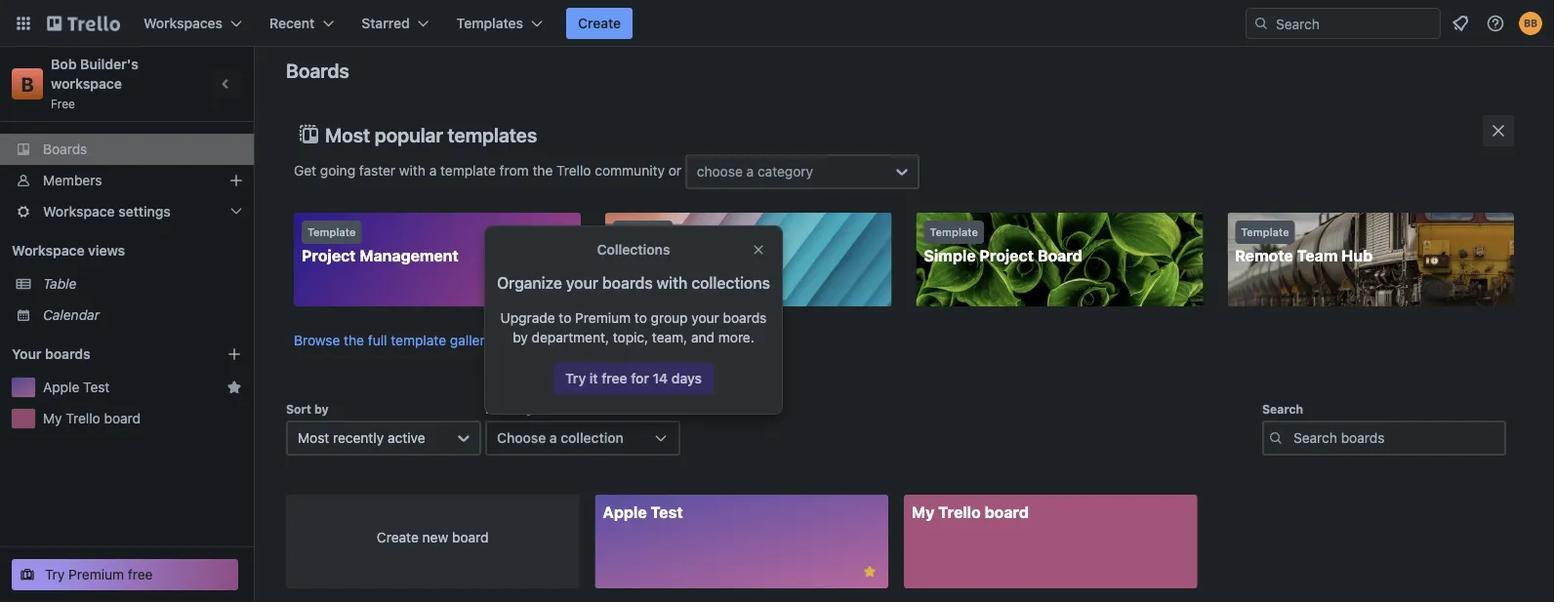Task type: locate. For each thing, give the bounding box(es) containing it.
calendar link
[[43, 306, 242, 325]]

workspace views
[[12, 243, 125, 259]]

0 horizontal spatial premium
[[69, 567, 124, 583]]

with for collections
[[657, 274, 688, 292]]

choose
[[697, 164, 743, 180]]

1 vertical spatial free
[[128, 567, 153, 583]]

1 horizontal spatial apple
[[603, 504, 647, 522]]

filter by
[[485, 403, 533, 416]]

1 vertical spatial premium
[[69, 567, 124, 583]]

2 vertical spatial trello
[[939, 504, 981, 522]]

my trello board
[[43, 411, 141, 427], [912, 504, 1029, 522]]

1 vertical spatial workspace
[[12, 243, 85, 259]]

1 horizontal spatial test
[[651, 504, 683, 522]]

apple down "your boards"
[[43, 379, 79, 395]]

0 vertical spatial free
[[602, 371, 627, 387]]

1 horizontal spatial free
[[602, 371, 627, 387]]

most recently active
[[298, 431, 425, 447]]

project left management
[[302, 247, 356, 266]]

apple test down "your boards"
[[43, 379, 110, 395]]

trello
[[557, 163, 591, 179], [66, 411, 100, 427], [939, 504, 981, 522]]

template inside template simple project board
[[930, 227, 978, 239]]

the
[[533, 163, 553, 179], [344, 333, 364, 349]]

1 horizontal spatial to
[[635, 310, 647, 326]]

recent
[[270, 15, 315, 31]]

1 horizontal spatial apple test link
[[595, 496, 888, 589]]

try premium free
[[45, 567, 153, 583]]

0 vertical spatial the
[[533, 163, 553, 179]]

0 vertical spatial test
[[83, 379, 110, 395]]

going
[[320, 163, 355, 179]]

try inside try it free for 14 days button
[[565, 371, 586, 387]]

your boards
[[12, 346, 90, 362]]

board
[[1038, 247, 1083, 266]]

workspace down members
[[43, 204, 115, 220]]

1 horizontal spatial try
[[565, 371, 586, 387]]

sort
[[286, 403, 311, 416]]

template down templates at top left
[[440, 163, 496, 179]]

0 vertical spatial your
[[566, 274, 598, 292]]

template for simple
[[930, 227, 978, 239]]

views
[[88, 243, 125, 259]]

boards
[[286, 59, 349, 82], [43, 141, 87, 157]]

premium
[[575, 310, 631, 326], [69, 567, 124, 583]]

premium inside upgrade to premium to group your boards by department, topic, team, and more.
[[575, 310, 631, 326]]

a for choose a category
[[747, 164, 754, 180]]

upgrade
[[501, 310, 555, 326]]

apple down collection
[[603, 504, 647, 522]]

recently
[[333, 431, 384, 447]]

1 horizontal spatial project
[[980, 247, 1034, 266]]

template project management
[[302, 227, 459, 266]]

workspace inside popup button
[[43, 204, 115, 220]]

click to unstar this board. it will be removed from your starred list. image
[[861, 564, 879, 581]]

with up group
[[657, 274, 688, 292]]

try inside try premium free button
[[45, 567, 65, 583]]

apple test link
[[43, 378, 219, 397], [595, 496, 888, 589]]

boards up members
[[43, 141, 87, 157]]

most popular templates
[[325, 124, 537, 146]]

0 vertical spatial my
[[43, 411, 62, 427]]

choose a collection
[[497, 431, 624, 447]]

gallery
[[450, 333, 492, 349]]

a
[[429, 163, 437, 179], [747, 164, 754, 180], [550, 431, 557, 447]]

0 horizontal spatial boards
[[43, 141, 87, 157]]

try it free for 14 days button
[[554, 363, 714, 394]]

members
[[43, 172, 102, 188]]

1 horizontal spatial premium
[[575, 310, 631, 326]]

try for try premium free
[[45, 567, 65, 583]]

1 vertical spatial with
[[657, 274, 688, 292]]

2 horizontal spatial boards
[[723, 310, 767, 326]]

by right sort
[[314, 403, 329, 416]]

board
[[104, 411, 141, 427], [985, 504, 1029, 522], [452, 530, 489, 546]]

1 horizontal spatial create
[[578, 15, 621, 31]]

boards down recent dropdown button
[[286, 59, 349, 82]]

most
[[325, 124, 370, 146], [298, 431, 329, 447]]

0 horizontal spatial boards
[[45, 346, 90, 362]]

1 vertical spatial try
[[45, 567, 65, 583]]

topic,
[[613, 330, 648, 346]]

b link
[[12, 68, 43, 100]]

open information menu image
[[1486, 14, 1506, 33]]

your
[[566, 274, 598, 292], [692, 310, 719, 326]]

1 horizontal spatial boards
[[602, 274, 653, 292]]

0 vertical spatial try
[[565, 371, 586, 387]]

most down "sort by"
[[298, 431, 329, 447]]

0 vertical spatial trello
[[557, 163, 591, 179]]

a for choose a collection
[[550, 431, 557, 447]]

2 horizontal spatial a
[[747, 164, 754, 180]]

and
[[691, 330, 715, 346]]

1 vertical spatial boards
[[723, 310, 767, 326]]

create button
[[566, 8, 633, 39]]

template inside template remote team hub
[[1241, 227, 1289, 239]]

0 vertical spatial apple test
[[43, 379, 110, 395]]

workspace up the table
[[12, 243, 85, 259]]

2 vertical spatial boards
[[45, 346, 90, 362]]

0 horizontal spatial my trello board
[[43, 411, 141, 427]]

0 horizontal spatial free
[[128, 567, 153, 583]]

the left full
[[344, 333, 364, 349]]

1 project from the left
[[302, 247, 356, 266]]

0 vertical spatial premium
[[575, 310, 631, 326]]

back to home image
[[47, 8, 120, 39]]

most up going
[[325, 124, 370, 146]]

new
[[422, 530, 448, 546]]

active
[[388, 431, 425, 447]]

create for create
[[578, 15, 621, 31]]

0 horizontal spatial with
[[399, 163, 426, 179]]

get going faster with a template from the trello community or
[[294, 163, 685, 179]]

by right filter on the bottom of the page
[[519, 403, 533, 416]]

1 vertical spatial my
[[912, 504, 935, 522]]

by for sort by
[[314, 403, 329, 416]]

table
[[43, 276, 77, 292]]

your up and
[[692, 310, 719, 326]]

your boards with 2 items element
[[12, 343, 197, 366]]

1 vertical spatial apple
[[603, 504, 647, 522]]

apple
[[43, 379, 79, 395], [603, 504, 647, 522]]

your right organize
[[566, 274, 598, 292]]

by inside upgrade to premium to group your boards by department, topic, team, and more.
[[513, 330, 528, 346]]

1 horizontal spatial board
[[452, 530, 489, 546]]

1 horizontal spatial with
[[657, 274, 688, 292]]

to up department,
[[559, 310, 572, 326]]

starred icon image
[[227, 380, 242, 395]]

premium inside button
[[69, 567, 124, 583]]

with right "faster"
[[399, 163, 426, 179]]

organize your boards with collections
[[497, 274, 770, 292]]

1 vertical spatial boards
[[43, 141, 87, 157]]

0 horizontal spatial trello
[[66, 411, 100, 427]]

0 horizontal spatial my trello board link
[[43, 409, 242, 429]]

boards up more.
[[723, 310, 767, 326]]

0 horizontal spatial your
[[566, 274, 598, 292]]

it
[[590, 371, 598, 387]]

0 vertical spatial apple test link
[[43, 378, 219, 397]]

0 vertical spatial apple
[[43, 379, 79, 395]]

apple test
[[43, 379, 110, 395], [603, 504, 683, 522]]

by for filter by
[[519, 403, 533, 416]]

1 vertical spatial my trello board link
[[904, 496, 1197, 589]]

to up topic,
[[635, 310, 647, 326]]

0 vertical spatial most
[[325, 124, 370, 146]]

template right full
[[391, 333, 446, 349]]

create inside button
[[578, 15, 621, 31]]

project
[[302, 247, 356, 266], [980, 247, 1034, 266]]

primary element
[[0, 0, 1554, 47]]

upgrade to premium to group your boards by department, topic, team, and more.
[[501, 310, 767, 346]]

2 horizontal spatial trello
[[939, 504, 981, 522]]

boards down calendar
[[45, 346, 90, 362]]

1 horizontal spatial a
[[550, 431, 557, 447]]

2 horizontal spatial board
[[985, 504, 1029, 522]]

the right from
[[533, 163, 553, 179]]

project left "board"
[[980, 247, 1034, 266]]

1 horizontal spatial the
[[533, 163, 553, 179]]

free inside try premium free button
[[128, 567, 153, 583]]

0 horizontal spatial create
[[377, 530, 419, 546]]

boards down the kanban
[[602, 274, 653, 292]]

0 vertical spatial with
[[399, 163, 426, 179]]

0 vertical spatial my trello board link
[[43, 409, 242, 429]]

my trello board link
[[43, 409, 242, 429], [904, 496, 1197, 589]]

try
[[565, 371, 586, 387], [45, 567, 65, 583]]

1 horizontal spatial trello
[[557, 163, 591, 179]]

0 vertical spatial workspace
[[43, 204, 115, 220]]

0 horizontal spatial project
[[302, 247, 356, 266]]

1 vertical spatial my trello board
[[912, 504, 1029, 522]]

0 horizontal spatial to
[[559, 310, 572, 326]]

apple test down collection
[[603, 504, 683, 522]]

0 vertical spatial boards
[[286, 59, 349, 82]]

boards
[[602, 274, 653, 292], [723, 310, 767, 326], [45, 346, 90, 362]]

community
[[595, 163, 665, 179]]

0 vertical spatial create
[[578, 15, 621, 31]]

1 vertical spatial most
[[298, 431, 329, 447]]

1 horizontal spatial my trello board link
[[904, 496, 1197, 589]]

0 horizontal spatial the
[[344, 333, 364, 349]]

0 notifications image
[[1449, 12, 1472, 35]]

free inside try it free for 14 days button
[[602, 371, 627, 387]]

from
[[500, 163, 529, 179]]

1 horizontal spatial your
[[692, 310, 719, 326]]

0 horizontal spatial board
[[104, 411, 141, 427]]

free
[[602, 371, 627, 387], [128, 567, 153, 583]]

by down upgrade
[[513, 330, 528, 346]]

0 vertical spatial my trello board
[[43, 411, 141, 427]]

1 vertical spatial apple test
[[603, 504, 683, 522]]

create
[[578, 15, 621, 31], [377, 530, 419, 546]]

1 vertical spatial test
[[651, 504, 683, 522]]

my
[[43, 411, 62, 427], [912, 504, 935, 522]]

template inside template project management
[[308, 227, 356, 239]]

templates
[[457, 15, 523, 31]]

by
[[513, 330, 528, 346], [314, 403, 329, 416], [519, 403, 533, 416]]

members link
[[0, 165, 254, 196]]

a inside button
[[550, 431, 557, 447]]

with for a
[[399, 163, 426, 179]]

0 horizontal spatial try
[[45, 567, 65, 583]]

2 project from the left
[[980, 247, 1034, 266]]

search image
[[1254, 16, 1269, 31]]

0 horizontal spatial my
[[43, 411, 62, 427]]

template simple project board
[[924, 227, 1083, 266]]

1 vertical spatial create
[[377, 530, 419, 546]]

starred
[[362, 15, 410, 31]]

1 vertical spatial your
[[692, 310, 719, 326]]



Task type: describe. For each thing, give the bounding box(es) containing it.
bob builder's workspace link
[[51, 56, 142, 92]]

0 horizontal spatial apple
[[43, 379, 79, 395]]

0 horizontal spatial test
[[83, 379, 110, 395]]

popular
[[375, 124, 443, 146]]

recent button
[[258, 8, 346, 39]]

collection
[[561, 431, 624, 447]]

templates button
[[445, 8, 555, 39]]

workspace for workspace views
[[12, 243, 85, 259]]

Search field
[[1269, 9, 1440, 38]]

remote
[[1235, 247, 1293, 266]]

try it free for 14 days
[[565, 371, 702, 387]]

or
[[669, 163, 682, 179]]

kanban
[[613, 247, 670, 266]]

days
[[672, 371, 702, 387]]

workspace settings button
[[0, 196, 254, 227]]

browse the full template gallery link
[[294, 333, 492, 349]]

choose a category
[[697, 164, 813, 180]]

browse the full template gallery
[[294, 333, 492, 349]]

department,
[[532, 330, 609, 346]]

faster
[[359, 163, 396, 179]]

template for kanban
[[619, 227, 667, 239]]

14
[[653, 371, 668, 387]]

group
[[651, 310, 688, 326]]

project inside template project management
[[302, 247, 356, 266]]

boards inside upgrade to premium to group your boards by department, topic, team, and more.
[[723, 310, 767, 326]]

collections
[[692, 274, 770, 292]]

1 horizontal spatial my
[[912, 504, 935, 522]]

workspace
[[51, 76, 122, 92]]

create new board
[[377, 530, 489, 546]]

2 to from the left
[[635, 310, 647, 326]]

add board image
[[227, 347, 242, 362]]

team
[[1297, 247, 1338, 266]]

try premium free button
[[12, 559, 238, 591]]

1 vertical spatial apple test link
[[595, 496, 888, 589]]

get
[[294, 163, 316, 179]]

1 horizontal spatial apple test
[[603, 504, 683, 522]]

1 vertical spatial the
[[344, 333, 364, 349]]

your inside upgrade to premium to group your boards by department, topic, team, and more.
[[692, 310, 719, 326]]

free for premium
[[128, 567, 153, 583]]

Search text field
[[1262, 421, 1507, 456]]

create for create new board
[[377, 530, 419, 546]]

collections
[[597, 242, 670, 258]]

0 vertical spatial boards
[[602, 274, 653, 292]]

full
[[368, 333, 387, 349]]

close popover image
[[751, 242, 766, 258]]

workspaces button
[[132, 8, 254, 39]]

1 horizontal spatial my trello board
[[912, 504, 1029, 522]]

1 to from the left
[[559, 310, 572, 326]]

table link
[[43, 274, 242, 294]]

simple
[[924, 247, 976, 266]]

workspace navigation collapse icon image
[[213, 70, 240, 98]]

template for remote
[[1241, 227, 1289, 239]]

template kanban template
[[613, 227, 744, 266]]

template for project
[[308, 227, 356, 239]]

more.
[[718, 330, 755, 346]]

workspaces
[[144, 15, 223, 31]]

search
[[1262, 403, 1304, 416]]

1 horizontal spatial boards
[[286, 59, 349, 82]]

0 vertical spatial board
[[104, 411, 141, 427]]

bob builder (bobbuilder40) image
[[1519, 12, 1543, 35]]

category
[[758, 164, 813, 180]]

0 horizontal spatial apple test link
[[43, 378, 219, 397]]

organize
[[497, 274, 562, 292]]

workspace settings
[[43, 204, 171, 220]]

templates
[[448, 124, 537, 146]]

template remote team hub
[[1235, 227, 1373, 266]]

try for try it free for 14 days
[[565, 371, 586, 387]]

free for it
[[602, 371, 627, 387]]

settings
[[118, 204, 171, 220]]

free
[[51, 97, 75, 110]]

management
[[360, 247, 459, 266]]

filter
[[485, 403, 516, 416]]

b
[[21, 72, 34, 95]]

browse
[[294, 333, 340, 349]]

0 horizontal spatial a
[[429, 163, 437, 179]]

bob builder's workspace free
[[51, 56, 142, 110]]

starred button
[[350, 8, 441, 39]]

team,
[[652, 330, 688, 346]]

hub
[[1342, 247, 1373, 266]]

1 vertical spatial template
[[391, 333, 446, 349]]

builder's
[[80, 56, 139, 72]]

bob
[[51, 56, 77, 72]]

1 vertical spatial board
[[985, 504, 1029, 522]]

sort by
[[286, 403, 329, 416]]

workspace for workspace settings
[[43, 204, 115, 220]]

most for most recently active
[[298, 431, 329, 447]]

for
[[631, 371, 649, 387]]

choose
[[497, 431, 546, 447]]

1 vertical spatial trello
[[66, 411, 100, 427]]

most for most popular templates
[[325, 124, 370, 146]]

project inside template simple project board
[[980, 247, 1034, 266]]

choose a collection button
[[485, 421, 681, 456]]

0 vertical spatial template
[[440, 163, 496, 179]]

2 vertical spatial board
[[452, 530, 489, 546]]

your
[[12, 346, 41, 362]]

0 horizontal spatial apple test
[[43, 379, 110, 395]]

boards link
[[0, 134, 254, 165]]

calendar
[[43, 307, 100, 323]]



Task type: vqa. For each thing, say whether or not it's contained in the screenshot.
Design link
no



